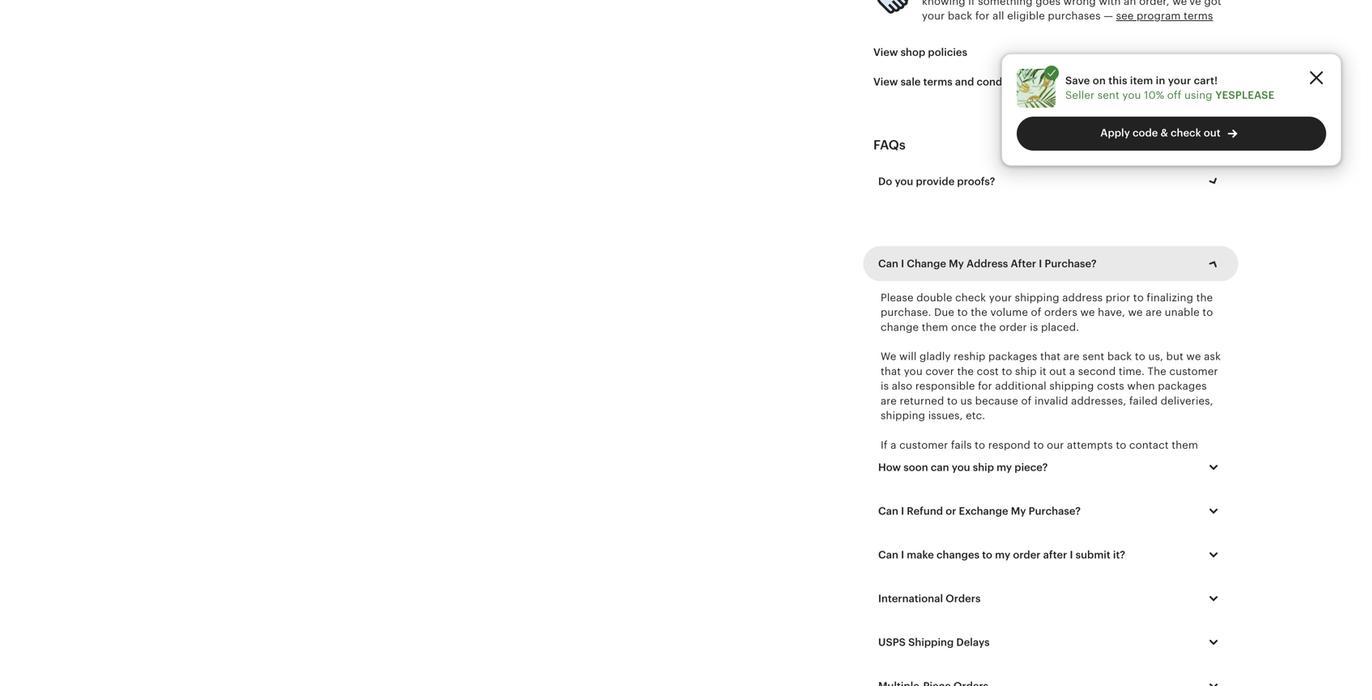 Task type: locate. For each thing, give the bounding box(es) containing it.
your up off
[[1168, 74, 1192, 87]]

terms right program
[[1184, 10, 1214, 22]]

0 horizontal spatial your
[[989, 253, 1012, 265]]

10%
[[1144, 89, 1165, 101]]

to right unable
[[1203, 268, 1214, 280]]

cover
[[926, 327, 955, 339]]

are
[[1146, 268, 1162, 280], [1064, 312, 1080, 324], [881, 356, 897, 369]]

0 vertical spatial are
[[1146, 268, 1162, 280]]

1 horizontal spatial order
[[1174, 430, 1201, 442]]

0 vertical spatial is
[[1030, 283, 1039, 295]]

1 vertical spatial you
[[895, 175, 914, 188]]

0 vertical spatial out
[[1204, 127, 1221, 139]]

it.
[[1126, 430, 1136, 442]]

the right once
[[980, 283, 997, 295]]

and down was
[[1006, 430, 1025, 442]]

package
[[943, 415, 986, 428]]

also
[[892, 342, 913, 354]]

are down "also"
[[881, 356, 897, 369]]

check right &
[[1171, 127, 1202, 139]]

0 vertical spatial placed.
[[1041, 283, 1080, 295]]

we down prior
[[1129, 268, 1143, 280]]

2 vertical spatial that
[[989, 415, 1010, 428]]

out up invalid
[[1050, 327, 1067, 339]]

order right new
[[1174, 430, 1201, 442]]

placed. down the orders
[[1041, 283, 1080, 295]]

volume
[[991, 268, 1028, 280]]

1 vertical spatial be
[[942, 445, 955, 457]]

check inside the please double check your shipping address prior to finalizing the purchase. due to the volume of orders we have, we are unable to change them once the order is placed.
[[956, 253, 986, 265]]

terms
[[1184, 10, 1214, 22], [924, 76, 953, 88]]

1 horizontal spatial and
[[1006, 430, 1025, 442]]

0 vertical spatial check
[[1171, 127, 1202, 139]]

see
[[1117, 10, 1134, 22]]

check up once
[[956, 253, 986, 265]]

them inside if a customer fails to respond to our attempts to contact them regarding a package that was returned to our shop, it will be discarded after 90 days and we will not remake it. a new order will have to be placed.
[[1172, 401, 1199, 413]]

0 vertical spatial and
[[955, 76, 974, 88]]

to right prior
[[1134, 253, 1144, 265]]

using
[[1185, 89, 1213, 101]]

1 view from the top
[[874, 46, 898, 58]]

2 horizontal spatial a
[[1070, 327, 1076, 339]]

0 vertical spatial returned
[[900, 356, 945, 369]]

1 vertical spatial packages
[[1158, 342, 1207, 354]]

the inside we will gladly reship packages that are sent back to us, but we ask that you cover the cost to ship it out a second time. the customer is also responsible for additional shipping costs when packages are returned to us because of invalid addresses, failed deliveries, shipping issues, etc.
[[958, 327, 974, 339]]

1 horizontal spatial it
[[1147, 415, 1154, 428]]

orders
[[1045, 268, 1078, 280]]

the
[[1197, 253, 1213, 265], [971, 268, 988, 280], [980, 283, 997, 295], [958, 327, 974, 339]]

of left the orders
[[1031, 268, 1042, 280]]

you
[[1123, 89, 1142, 101], [895, 175, 914, 188], [904, 327, 923, 339]]

that up days
[[989, 415, 1010, 428]]

your up volume
[[989, 253, 1012, 265]]

0 horizontal spatial customer
[[900, 401, 949, 413]]

2 view from the top
[[874, 76, 898, 88]]

0 vertical spatial customer
[[1170, 327, 1219, 339]]

1 vertical spatial check
[[956, 253, 986, 265]]

1 horizontal spatial out
[[1204, 127, 1221, 139]]

1 vertical spatial your
[[989, 253, 1012, 265]]

2 vertical spatial shipping
[[881, 371, 926, 383]]

0 horizontal spatial packages
[[989, 312, 1038, 324]]

0 vertical spatial our
[[1047, 401, 1065, 413]]

the down the 'reship'
[[958, 327, 974, 339]]

will up new
[[1157, 415, 1174, 428]]

policies
[[928, 46, 968, 58]]

and inside if a customer fails to respond to our attempts to contact them regarding a package that was returned to our shop, it will be discarded after 90 days and we will not remake it. a new order will have to be placed.
[[1006, 430, 1025, 442]]

view for view sale terms and conditions
[[874, 76, 898, 88]]

that
[[1041, 312, 1061, 324], [881, 327, 901, 339], [989, 415, 1010, 428]]

0 horizontal spatial them
[[922, 283, 949, 295]]

address
[[1063, 253, 1103, 265]]

terms for program
[[1184, 10, 1214, 22]]

we inside if a customer fails to respond to our attempts to contact them regarding a package that was returned to our shop, it will be discarded after 90 days and we will not remake it. a new order will have to be placed.
[[1028, 430, 1043, 442]]

that inside if a customer fails to respond to our attempts to contact them regarding a package that was returned to our shop, it will be discarded after 90 days and we will not remake it. a new order will have to be placed.
[[989, 415, 1010, 428]]

them down due
[[922, 283, 949, 295]]

0 horizontal spatial it
[[1040, 327, 1047, 339]]

save
[[1066, 74, 1091, 87]]

0 vertical spatial order
[[1000, 283, 1027, 295]]

once
[[952, 283, 977, 295]]

view
[[874, 46, 898, 58], [874, 76, 898, 88]]

order down volume
[[1000, 283, 1027, 295]]

out
[[1204, 127, 1221, 139], [1050, 327, 1067, 339]]

returned down "also"
[[900, 356, 945, 369]]

is for placed.
[[1030, 283, 1039, 295]]

it inside if a customer fails to respond to our attempts to contact them regarding a package that was returned to our shop, it will be discarded after 90 days and we will not remake it. a new order will have to be placed.
[[1147, 415, 1154, 428]]

returned
[[900, 356, 945, 369], [1035, 415, 1080, 428]]

to left us,
[[1135, 312, 1146, 324]]

of inside we will gladly reship packages that are sent back to us, but we ask that you cover the cost to ship it out a second time. the customer is also responsible for additional shipping costs when packages are returned to us because of invalid addresses, failed deliveries, shipping issues, etc.
[[1022, 356, 1032, 369]]

1 vertical spatial a
[[891, 401, 897, 413]]

are up second
[[1064, 312, 1080, 324]]

shipping down "also"
[[881, 371, 926, 383]]

1 horizontal spatial is
[[1030, 283, 1039, 295]]

1 horizontal spatial are
[[1064, 312, 1080, 324]]

0 vertical spatial your
[[1168, 74, 1192, 87]]

packages up 'deliveries,'
[[1158, 342, 1207, 354]]

your inside save on this item in your cart! seller sent you 10% off using yesplease
[[1168, 74, 1192, 87]]

1 horizontal spatial returned
[[1035, 415, 1080, 428]]

view left sale
[[874, 76, 898, 88]]

code
[[1133, 127, 1158, 139]]

view sale terms and conditions
[[874, 76, 1031, 88]]

we down was
[[1028, 430, 1043, 442]]

1 horizontal spatial them
[[1172, 401, 1199, 413]]

terms inside view sale terms and conditions button
[[924, 76, 953, 88]]

90
[[962, 430, 976, 442]]

see program terms link
[[1117, 10, 1214, 22]]

shipping inside the please double check your shipping address prior to finalizing the purchase. due to the volume of orders we have, we are unable to change them once the order is placed.
[[1015, 253, 1060, 265]]

returned up not
[[1035, 415, 1080, 428]]

view left shop
[[874, 46, 898, 58]]

shipping up invalid
[[1050, 342, 1095, 354]]

0 vertical spatial of
[[1031, 268, 1042, 280]]

is inside the please double check your shipping address prior to finalizing the purchase. due to the volume of orders we have, we are unable to change them once the order is placed.
[[1030, 283, 1039, 295]]

0 vertical spatial you
[[1123, 89, 1142, 101]]

out down using
[[1204, 127, 1221, 139]]

a up after
[[934, 415, 940, 428]]

1 horizontal spatial a
[[934, 415, 940, 428]]

shipping
[[1015, 253, 1060, 265], [1050, 342, 1095, 354], [881, 371, 926, 383]]

you inside save on this item in your cart! seller sent you 10% off using yesplease
[[1123, 89, 1142, 101]]

will down "discarded"
[[881, 445, 898, 457]]

1 vertical spatial them
[[1172, 401, 1199, 413]]

are down the "finalizing"
[[1146, 268, 1162, 280]]

1 vertical spatial customer
[[900, 401, 949, 413]]

0 horizontal spatial returned
[[900, 356, 945, 369]]

attempts
[[1067, 401, 1113, 413]]

and
[[955, 76, 974, 88], [1006, 430, 1025, 442]]

it inside we will gladly reship packages that are sent back to us, but we ask that you cover the cost to ship it out a second time. the customer is also responsible for additional shipping costs when packages are returned to us because of invalid addresses, failed deliveries, shipping issues, etc.
[[1040, 327, 1047, 339]]

because
[[976, 356, 1019, 369]]

order inside the please double check your shipping address prior to finalizing the purchase. due to the volume of orders we have, we are unable to change them once the order is placed.
[[1000, 283, 1027, 295]]

0 vertical spatial terms
[[1184, 10, 1214, 22]]

apply code & check out link
[[1017, 117, 1327, 151]]

that down we
[[881, 327, 901, 339]]

be
[[1177, 415, 1190, 428], [942, 445, 955, 457]]

0 vertical spatial a
[[1070, 327, 1076, 339]]

0 vertical spatial that
[[1041, 312, 1061, 324]]

1 vertical spatial placed.
[[958, 445, 996, 457]]

1 horizontal spatial our
[[1096, 415, 1113, 428]]

1 vertical spatial order
[[1174, 430, 1201, 442]]

0 horizontal spatial check
[[956, 253, 986, 265]]

1 vertical spatial view
[[874, 76, 898, 88]]

1 vertical spatial sent
[[1083, 312, 1105, 324]]

0 horizontal spatial is
[[881, 342, 889, 354]]

returned inside we will gladly reship packages that are sent back to us, but we ask that you cover the cost to ship it out a second time. the customer is also responsible for additional shipping costs when packages are returned to us because of invalid addresses, failed deliveries, shipping issues, etc.
[[900, 356, 945, 369]]

and down policies at the top right of the page
[[955, 76, 974, 88]]

placed. inside if a customer fails to respond to our attempts to contact them regarding a package that was returned to our shop, it will be discarded after 90 days and we will not remake it. a new order will have to be placed.
[[958, 445, 996, 457]]

you down item
[[1123, 89, 1142, 101]]

if
[[881, 401, 888, 413]]

it
[[1040, 327, 1047, 339], [1147, 415, 1154, 428]]

0 vertical spatial sent
[[1098, 89, 1120, 101]]

1 horizontal spatial customer
[[1170, 327, 1219, 339]]

to left us
[[947, 356, 958, 369]]

terms for sale
[[924, 76, 953, 88]]

0 horizontal spatial a
[[891, 401, 897, 413]]

will right we
[[900, 312, 917, 324]]

you right do
[[895, 175, 914, 188]]

placed. down 90
[[958, 445, 996, 457]]

0 horizontal spatial and
[[955, 76, 974, 88]]

0 vertical spatial them
[[922, 283, 949, 295]]

reship
[[954, 312, 986, 324]]

is up 'ship' at the right of the page
[[1030, 283, 1039, 295]]

0 vertical spatial shipping
[[1015, 253, 1060, 265]]

it right 'ship' at the right of the page
[[1040, 327, 1047, 339]]

0 horizontal spatial terms
[[924, 76, 953, 88]]

sent down on
[[1098, 89, 1120, 101]]

a
[[1070, 327, 1076, 339], [891, 401, 897, 413], [934, 415, 940, 428]]

1 horizontal spatial your
[[1168, 74, 1192, 87]]

is for also
[[881, 342, 889, 354]]

0 vertical spatial view
[[874, 46, 898, 58]]

placed.
[[1041, 283, 1080, 295], [958, 445, 996, 457]]

1 vertical spatial out
[[1050, 327, 1067, 339]]

failed
[[1130, 356, 1158, 369]]

be right shop,
[[1177, 415, 1190, 428]]

we left ask
[[1187, 312, 1202, 324]]

1 horizontal spatial placed.
[[1041, 283, 1080, 295]]

our up remake
[[1096, 415, 1113, 428]]

1 vertical spatial is
[[881, 342, 889, 354]]

view sale terms and conditions button
[[862, 67, 1043, 96]]

is left "also"
[[881, 342, 889, 354]]

shop
[[901, 46, 926, 58]]

customer up the regarding
[[900, 401, 949, 413]]

a left second
[[1070, 327, 1076, 339]]

1 vertical spatial returned
[[1035, 415, 1080, 428]]

1 vertical spatial of
[[1022, 356, 1032, 369]]

terms right sale
[[924, 76, 953, 88]]

be down after
[[942, 445, 955, 457]]

ship
[[1016, 327, 1037, 339]]

our left attempts
[[1047, 401, 1065, 413]]

of down additional
[[1022, 356, 1032, 369]]

1 horizontal spatial that
[[989, 415, 1010, 428]]

order
[[1000, 283, 1027, 295], [1174, 430, 1201, 442]]

shop,
[[1116, 415, 1144, 428]]

we will gladly reship packages that are sent back to us, but we ask that you cover the cost to ship it out a second time. the customer is also responsible for additional shipping costs when packages are returned to us because of invalid addresses, failed deliveries, shipping issues, etc.
[[881, 312, 1221, 383]]

is inside we will gladly reship packages that are sent back to us, but we ask that you cover the cost to ship it out a second time. the customer is also responsible for additional shipping costs when packages are returned to us because of invalid addresses, failed deliveries, shipping issues, etc.
[[881, 342, 889, 354]]

0 vertical spatial it
[[1040, 327, 1047, 339]]

sent up second
[[1083, 312, 1105, 324]]

please
[[881, 253, 914, 265]]

1 vertical spatial terms
[[924, 76, 953, 88]]

packages up 'ship' at the right of the page
[[989, 312, 1038, 324]]

a right if
[[891, 401, 897, 413]]

that up additional
[[1041, 312, 1061, 324]]

do you provide proofs?
[[879, 175, 996, 188]]

1 vertical spatial that
[[881, 327, 901, 339]]

not
[[1066, 430, 1083, 442]]

1 vertical spatial are
[[1064, 312, 1080, 324]]

1 vertical spatial and
[[1006, 430, 1025, 442]]

customer down ask
[[1170, 327, 1219, 339]]

it for ship
[[1040, 327, 1047, 339]]

0 horizontal spatial order
[[1000, 283, 1027, 295]]

1 horizontal spatial be
[[1177, 415, 1190, 428]]

0 vertical spatial packages
[[989, 312, 1038, 324]]

2 horizontal spatial are
[[1146, 268, 1162, 280]]

them
[[922, 283, 949, 295], [1172, 401, 1199, 413]]

we
[[1081, 268, 1095, 280], [1129, 268, 1143, 280], [1187, 312, 1202, 324], [1028, 430, 1043, 442]]

them right contact
[[1172, 401, 1199, 413]]

1 horizontal spatial terms
[[1184, 10, 1214, 22]]

you up "also"
[[904, 327, 923, 339]]

1 vertical spatial it
[[1147, 415, 1154, 428]]

to
[[1134, 253, 1144, 265], [958, 268, 968, 280], [1203, 268, 1214, 280], [1135, 312, 1146, 324], [1002, 327, 1013, 339], [947, 356, 958, 369], [975, 401, 986, 413], [1034, 401, 1044, 413], [1116, 401, 1127, 413], [1083, 415, 1093, 428], [928, 445, 939, 457]]

0 horizontal spatial out
[[1050, 327, 1067, 339]]

fails
[[951, 401, 972, 413]]

2 vertical spatial a
[[934, 415, 940, 428]]

to up once
[[958, 268, 968, 280]]

2 vertical spatial you
[[904, 327, 923, 339]]

you inside dropdown button
[[895, 175, 914, 188]]

in
[[1156, 74, 1166, 87]]

for
[[978, 342, 993, 354]]

it down contact
[[1147, 415, 1154, 428]]

shipping up the orders
[[1015, 253, 1060, 265]]

0 horizontal spatial be
[[942, 445, 955, 457]]

2 vertical spatial are
[[881, 356, 897, 369]]

check
[[1171, 127, 1202, 139], [956, 253, 986, 265]]

customer
[[1170, 327, 1219, 339], [900, 401, 949, 413]]

0 horizontal spatial placed.
[[958, 445, 996, 457]]



Task type: describe. For each thing, give the bounding box(es) containing it.
seller
[[1066, 89, 1095, 101]]

view shop policies button
[[862, 38, 980, 67]]

customer inside if a customer fails to respond to our attempts to contact them regarding a package that was returned to our shop, it will be discarded after 90 days and we will not remake it. a new order will have to be placed.
[[900, 401, 949, 413]]

due
[[935, 268, 955, 280]]

purchase.
[[881, 268, 932, 280]]

costs
[[1097, 342, 1125, 354]]

time.
[[1119, 327, 1145, 339]]

will left not
[[1045, 430, 1063, 442]]

discarded
[[881, 430, 932, 442]]

out inside we will gladly reship packages that are sent back to us, but we ask that you cover the cost to ship it out a second time. the customer is also responsible for additional shipping costs when packages are returned to us because of invalid addresses, failed deliveries, shipping issues, etc.
[[1050, 327, 1067, 339]]

regarding
[[881, 415, 931, 428]]

1 horizontal spatial packages
[[1158, 342, 1207, 354]]

deliveries,
[[1161, 356, 1214, 369]]

the up unable
[[1197, 253, 1213, 265]]

the up once
[[971, 268, 988, 280]]

sent inside we will gladly reship packages that are sent back to us, but we ask that you cover the cost to ship it out a second time. the customer is also responsible for additional shipping costs when packages are returned to us because of invalid addresses, failed deliveries, shipping issues, etc.
[[1083, 312, 1105, 324]]

new
[[1149, 430, 1171, 442]]

do you provide proofs? button
[[866, 165, 1236, 199]]

finalizing
[[1147, 253, 1194, 265]]

remake
[[1086, 430, 1123, 442]]

respond
[[989, 401, 1031, 413]]

apply code & check out
[[1101, 127, 1221, 139]]

additional
[[996, 342, 1047, 354]]

proofs?
[[958, 175, 996, 188]]

we down address
[[1081, 268, 1095, 280]]

second
[[1079, 327, 1116, 339]]

0 horizontal spatial our
[[1047, 401, 1065, 413]]

placed. inside the please double check your shipping address prior to finalizing the purchase. due to the volume of orders we have, we are unable to change them once the order is placed.
[[1041, 283, 1080, 295]]

after
[[935, 430, 959, 442]]

we inside we will gladly reship packages that are sent back to us, but we ask that you cover the cost to ship it out a second time. the customer is also responsible for additional shipping costs when packages are returned to us because of invalid addresses, failed deliveries, shipping issues, etc.
[[1187, 312, 1202, 324]]

cart!
[[1194, 74, 1218, 87]]

a inside we will gladly reship packages that are sent back to us, but we ask that you cover the cost to ship it out a second time. the customer is also responsible for additional shipping costs when packages are returned to us because of invalid addresses, failed deliveries, shipping issues, etc.
[[1070, 327, 1076, 339]]

your inside the please double check your shipping address prior to finalizing the purchase. due to the volume of orders we have, we are unable to change them once the order is placed.
[[989, 253, 1012, 265]]

0 horizontal spatial are
[[881, 356, 897, 369]]

to left 'ship' at the right of the page
[[1002, 327, 1013, 339]]

prior
[[1106, 253, 1131, 265]]

program
[[1137, 10, 1181, 22]]

if a customer fails to respond to our attempts to contact them regarding a package that was returned to our shop, it will be discarded after 90 days and we will not remake it. a new order will have to be placed.
[[881, 401, 1201, 457]]

to right respond
[[1034, 401, 1044, 413]]

them inside the please double check your shipping address prior to finalizing the purchase. due to the volume of orders we have, we are unable to change them once the order is placed.
[[922, 283, 949, 295]]

do
[[879, 175, 893, 188]]

issues,
[[929, 371, 963, 383]]

us,
[[1149, 312, 1164, 324]]

save on this item in your cart! seller sent you 10% off using yesplease
[[1066, 74, 1275, 101]]

gladly
[[920, 312, 951, 324]]

view for view shop policies
[[874, 46, 898, 58]]

off
[[1168, 89, 1182, 101]]

1 vertical spatial our
[[1096, 415, 1113, 428]]

returned inside if a customer fails to respond to our attempts to contact them regarding a package that was returned to our shop, it will be discarded after 90 days and we will not remake it. a new order will have to be placed.
[[1035, 415, 1080, 428]]

you inside we will gladly reship packages that are sent back to us, but we ask that you cover the cost to ship it out a second time. the customer is also responsible for additional shipping costs when packages are returned to us because of invalid addresses, failed deliveries, shipping issues, etc.
[[904, 327, 923, 339]]

but
[[1167, 312, 1184, 324]]

a
[[1139, 430, 1147, 442]]

change
[[881, 283, 919, 295]]

2 horizontal spatial that
[[1041, 312, 1061, 324]]

will inside we will gladly reship packages that are sent back to us, but we ask that you cover the cost to ship it out a second time. the customer is also responsible for additional shipping costs when packages are returned to us because of invalid addresses, failed deliveries, shipping issues, etc.
[[900, 312, 917, 324]]

item
[[1131, 74, 1154, 87]]

to down after
[[928, 445, 939, 457]]

please double check your shipping address prior to finalizing the purchase. due to the volume of orders we have, we are unable to change them once the order is placed.
[[881, 253, 1214, 295]]

out inside apply code & check out link
[[1204, 127, 1221, 139]]

ask
[[1204, 312, 1221, 324]]

sale
[[901, 76, 921, 88]]

addresses,
[[1072, 356, 1127, 369]]

days
[[979, 430, 1003, 442]]

and inside button
[[955, 76, 974, 88]]

&
[[1161, 127, 1169, 139]]

to up shop,
[[1116, 401, 1127, 413]]

to right fails
[[975, 401, 986, 413]]

apply
[[1101, 127, 1131, 139]]

etc.
[[966, 371, 986, 383]]

are inside the please double check your shipping address prior to finalizing the purchase. due to the volume of orders we have, we are unable to change them once the order is placed.
[[1146, 268, 1162, 280]]

0 horizontal spatial that
[[881, 327, 901, 339]]

of inside the please double check your shipping address prior to finalizing the purchase. due to the volume of orders we have, we are unable to change them once the order is placed.
[[1031, 268, 1042, 280]]

have
[[901, 445, 925, 457]]

see program terms
[[1117, 10, 1214, 22]]

have,
[[1098, 268, 1126, 280]]

1 horizontal spatial check
[[1171, 127, 1202, 139]]

customer inside we will gladly reship packages that are sent back to us, but we ask that you cover the cost to ship it out a second time. the customer is also responsible for additional shipping costs when packages are returned to us because of invalid addresses, failed deliveries, shipping issues, etc.
[[1170, 327, 1219, 339]]

back
[[1108, 312, 1132, 324]]

when
[[1128, 342, 1156, 354]]

we
[[881, 312, 897, 324]]

view shop policies
[[874, 46, 968, 58]]

this
[[1109, 74, 1128, 87]]

1 vertical spatial shipping
[[1050, 342, 1095, 354]]

the
[[1148, 327, 1167, 339]]

double
[[917, 253, 953, 265]]

on
[[1093, 74, 1106, 87]]

provide
[[916, 175, 955, 188]]

it for shop,
[[1147, 415, 1154, 428]]

us
[[961, 356, 973, 369]]

was
[[1013, 415, 1032, 428]]

invalid
[[1035, 356, 1069, 369]]

order inside if a customer fails to respond to our attempts to contact them regarding a package that was returned to our shop, it will be discarded after 90 days and we will not remake it. a new order will have to be placed.
[[1174, 430, 1201, 442]]

responsible
[[916, 342, 975, 354]]

cost
[[977, 327, 999, 339]]

yesplease
[[1216, 89, 1275, 101]]

contact
[[1130, 401, 1169, 413]]

0 vertical spatial be
[[1177, 415, 1190, 428]]

conditions
[[977, 76, 1031, 88]]

to down attempts
[[1083, 415, 1093, 428]]

sent inside save on this item in your cart! seller sent you 10% off using yesplease
[[1098, 89, 1120, 101]]

unable
[[1165, 268, 1200, 280]]



Task type: vqa. For each thing, say whether or not it's contained in the screenshot.
the
yes



